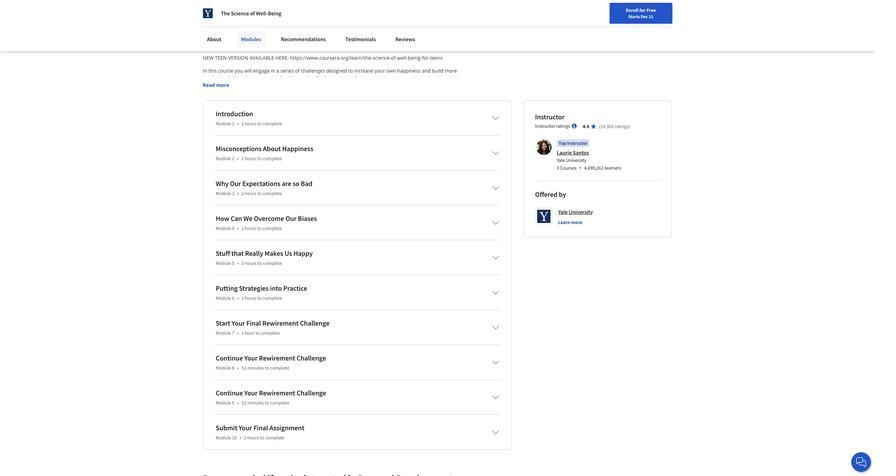 Task type: locate. For each thing, give the bounding box(es) containing it.
in right modules
[[294, 33, 302, 46]]

challenge inside continue your rewirement challenge module 9 • 52 minutes to complete
[[297, 389, 326, 398]]

module left 5
[[216, 260, 231, 267]]

minutes for continue your rewirement challenge module 8 • 52 minutes to complete
[[248, 365, 264, 372]]

3 left courses
[[557, 165, 560, 171]]

about up the new
[[207, 36, 222, 43]]

minutes inside continue your rewirement challenge module 8 • 52 minutes to complete
[[248, 365, 264, 372]]

continue up 8
[[216, 354, 243, 363]]

2 inside how can we overcome our biases module 4 • 2 hours to complete
[[242, 225, 244, 232]]

8
[[232, 365, 235, 372]]

• inside submit your final assignment module 10 • 2 hours to complete
[[240, 435, 241, 442]]

0 horizontal spatial and
[[355, 82, 364, 89]]

laurie down top
[[557, 149, 572, 156]]

due
[[329, 104, 339, 111]]

rewirement inside continue your rewirement challenge module 8 • 52 minutes to complete
[[259, 354, 296, 363]]

2 vertical spatial instructor
[[568, 140, 588, 146]]

0 vertical spatial 52
[[242, 365, 247, 372]]

52 inside continue your rewirement challenge module 8 • 52 minutes to complete
[[242, 365, 247, 372]]

complete inside the stuff that really makes us happy module 5 • 3 hours to complete
[[263, 260, 282, 267]]

new
[[203, 54, 214, 61]]

0 vertical spatial a
[[277, 67, 279, 74]]

0 horizontal spatial santos
[[355, 75, 370, 81]]

0 horizontal spatial us
[[295, 82, 300, 89]]

your inside 'link'
[[672, 22, 681, 28]]

in
[[203, 67, 207, 74]]

final up hour at left
[[247, 319, 261, 328]]

of
[[234, 104, 240, 111], [409, 104, 415, 111]]

1 horizontal spatial of
[[409, 104, 415, 111]]

funding
[[386, 104, 408, 111]]

by
[[559, 190, 567, 199]]

laurie santos image
[[537, 140, 552, 155]]

ratings right 14,902
[[615, 123, 630, 130]]

the left mind
[[251, 82, 259, 89]]

module down why
[[216, 190, 231, 197]]

research
[[374, 82, 394, 89]]

a down think
[[319, 89, 321, 96]]

santos inside in this course you will engage in a series of challenges designed to increase your own happiness and build more productive habits. as preparation for these tasks, professor laurie santos reveals misconceptions about happiness, annoying features of the mind that lead us to think the way we do, and the research that can help us change. you will ultimately be prepared to successfully incorporate a specific wellness activity into your life. the science of well being was produced in part due to the generous funding of the david f. swensen fund for innovation in teaching.
[[355, 75, 370, 81]]

final for assignment
[[254, 424, 268, 433]]

1 horizontal spatial the
[[320, 82, 328, 89]]

will right you
[[462, 82, 469, 89]]

final for rewirement
[[247, 319, 261, 328]]

4 module from the top
[[216, 225, 231, 232]]

our inside how can we overcome our biases module 4 • 2 hours to complete
[[286, 214, 297, 223]]

are left 'so'
[[282, 179, 292, 188]]

yale
[[557, 157, 565, 164], [559, 209, 568, 216]]

1 continue from the top
[[216, 354, 243, 363]]

rewirement inside continue your rewirement challenge module 9 • 52 minutes to complete
[[259, 389, 296, 398]]

2 minutes from the top
[[248, 400, 264, 407]]

continue up 9
[[216, 389, 243, 398]]

7 module from the top
[[216, 330, 231, 337]]

and
[[422, 67, 431, 74], [355, 82, 364, 89]]

this
[[304, 33, 320, 46], [209, 67, 217, 74]]

10 up version
[[244, 33, 254, 46]]

new teen version available here: https://www.coursera.org/learn/the-science-of-well-being-for-teens
[[203, 54, 443, 61]]

more for learn more
[[572, 220, 583, 226]]

1 inside introduction module 1 • 2 hours to complete
[[232, 121, 235, 127]]

1 vertical spatial our
[[286, 214, 297, 223]]

52 for continue your rewirement challenge module 8 • 52 minutes to complete
[[242, 365, 247, 372]]

0 horizontal spatial for
[[280, 75, 287, 81]]

prepared
[[234, 89, 255, 96]]

increase
[[355, 67, 374, 74]]

your inside submit your final assignment module 10 • 2 hours to complete
[[239, 424, 252, 433]]

instructor up instructor ratings
[[536, 112, 565, 121]]

santos down increase
[[355, 75, 370, 81]]

continue inside continue your rewirement challenge module 8 • 52 minutes to complete
[[216, 354, 243, 363]]

of down the as
[[246, 82, 250, 89]]

6
[[232, 295, 235, 302]]

• inside start your final rewirement challenge module 7 • 1 hour to complete
[[237, 330, 239, 337]]

to inside the stuff that really makes us happy module 5 • 3 hours to complete
[[258, 260, 262, 267]]

complete inside introduction module 1 • 2 hours to complete
[[263, 121, 282, 127]]

instructor up laurie santos link
[[568, 140, 588, 146]]

instructor up laurie santos icon
[[536, 123, 556, 129]]

1 horizontal spatial this
[[304, 33, 320, 46]]

1 vertical spatial challenge
[[297, 354, 326, 363]]

being-
[[408, 54, 422, 61]]

module inside "misconceptions about happiness module 2 • 2 hours to complete"
[[216, 156, 231, 162]]

in this course you will engage in a series of challenges designed to increase your own happiness and build more productive habits. as preparation for these tasks, professor laurie santos reveals misconceptions about happiness, annoying features of the mind that lead us to think the way we do, and the research that can help us change. you will ultimately be prepared to successfully incorporate a specific wellness activity into your life. the science of well being was produced in part due to the generous funding of the david f. swensen fund for innovation in teaching.
[[203, 67, 472, 118]]

hours inside submit your final assignment module 10 • 2 hours to complete
[[248, 435, 259, 442]]

1 minutes from the top
[[248, 365, 264, 372]]

will up the as
[[245, 67, 252, 74]]

3 up can
[[232, 190, 235, 197]]

complete inside how can we overcome our biases module 4 • 2 hours to complete
[[263, 225, 282, 232]]

laurie inside top instructor laurie santos yale university 3 courses • 4,699,261 learners
[[557, 149, 572, 156]]

52 right 8
[[242, 365, 247, 372]]

complete down the expectations on the top left of the page
[[263, 190, 282, 197]]

9 module from the top
[[216, 400, 231, 407]]

0 horizontal spatial 10
[[232, 435, 237, 442]]

complete down the makes
[[263, 260, 282, 267]]

14,902
[[601, 123, 615, 130]]

1 vertical spatial continue
[[216, 389, 243, 398]]

1 vertical spatial are
[[282, 179, 292, 188]]

1 vertical spatial minutes
[[248, 400, 264, 407]]

3 module from the top
[[216, 190, 231, 197]]

final left assignment
[[254, 424, 268, 433]]

the up activity
[[365, 82, 373, 89]]

misconceptions
[[389, 75, 425, 81]]

that up successfully on the left top of page
[[273, 82, 282, 89]]

0 vertical spatial in
[[294, 33, 302, 46]]

module left 9
[[216, 400, 231, 407]]

hours inside putting strategies into practice module 6 • 2 hours to complete
[[245, 295, 257, 302]]

us down about
[[426, 82, 432, 89]]

university down laurie santos link
[[566, 157, 587, 164]]

hours inside "misconceptions about happiness module 2 • 2 hours to complete"
[[245, 156, 257, 162]]

to inside how can we overcome our biases module 4 • 2 hours to complete
[[258, 225, 262, 232]]

1 horizontal spatial 10
[[244, 33, 254, 46]]

None search field
[[100, 18, 268, 32]]

0 vertical spatial yale
[[557, 157, 565, 164]]

of right funding
[[409, 104, 415, 111]]

10 down submit
[[232, 435, 237, 442]]

course up habits.
[[218, 67, 234, 74]]

1 horizontal spatial into
[[379, 89, 388, 96]]

1 vertical spatial into
[[270, 284, 282, 293]]

52
[[242, 365, 247, 372], [242, 400, 247, 407]]

module down misconceptions
[[216, 156, 231, 162]]

of
[[250, 10, 255, 17], [295, 67, 300, 74], [246, 82, 250, 89]]

2 module from the top
[[216, 156, 231, 162]]

happiness
[[398, 67, 421, 74]]

your for submit your final assignment module 10 • 2 hours to complete
[[239, 424, 252, 433]]

are up version
[[229, 33, 242, 46]]

final inside start your final rewirement challenge module 7 • 1 hour to complete
[[247, 319, 261, 328]]

your left life.
[[389, 89, 399, 96]]

complete up continue your rewirement challenge module 9 • 52 minutes to complete
[[270, 365, 290, 372]]

of left the well-
[[250, 10, 255, 17]]

0 vertical spatial continue
[[216, 354, 243, 363]]

assignment
[[270, 424, 305, 433]]

f.
[[443, 104, 447, 111]]

module inside continue your rewirement challenge module 8 • 52 minutes to complete
[[216, 365, 231, 372]]

that up life.
[[395, 82, 404, 89]]

1 52 from the top
[[242, 365, 247, 372]]

strategies
[[239, 284, 269, 293]]

your inside continue your rewirement challenge module 8 • 52 minutes to complete
[[245, 354, 258, 363]]

final
[[247, 319, 261, 328], [254, 424, 268, 433]]

2 inside introduction module 1 • 2 hours to complete
[[242, 121, 244, 127]]

0 horizontal spatial 3
[[232, 190, 235, 197]]

rewirement for continue your rewirement challenge module 9 • 52 minutes to complete
[[259, 389, 296, 398]]

santos up courses
[[573, 149, 590, 156]]

makes
[[265, 249, 284, 258]]

1 left hour at left
[[242, 330, 244, 337]]

to inside continue your rewirement challenge module 9 • 52 minutes to complete
[[265, 400, 269, 407]]

3 inside top instructor laurie santos yale university 3 courses • 4,699,261 learners
[[557, 165, 560, 171]]

into inside in this course you will engage in a series of challenges designed to increase your own happiness and build more productive habits. as preparation for these tasks, professor laurie santos reveals misconceptions about happiness, annoying features of the mind that lead us to think the way we do, and the research that can help us change. you will ultimately be prepared to successfully incorporate a specific wellness activity into your life. the science of well being was produced in part due to the generous funding of the david f. swensen fund for innovation in teaching.
[[379, 89, 388, 96]]

yale inside yale university link
[[559, 209, 568, 216]]

2 continue from the top
[[216, 389, 243, 398]]

9
[[232, 400, 235, 407]]

minutes right 8
[[248, 365, 264, 372]]

yale up learn
[[559, 209, 568, 216]]

1 horizontal spatial will
[[462, 82, 469, 89]]

6 module from the top
[[216, 295, 231, 302]]

1 horizontal spatial more
[[445, 67, 457, 74]]

complete
[[263, 121, 282, 127], [263, 156, 282, 162], [263, 190, 282, 197], [263, 225, 282, 232], [263, 260, 282, 267], [263, 295, 282, 302], [261, 330, 280, 337], [270, 365, 290, 372], [270, 400, 290, 407], [265, 435, 285, 442]]

life.
[[401, 89, 409, 96]]

1 vertical spatial course
[[218, 67, 234, 74]]

0 vertical spatial of
[[250, 10, 255, 17]]

santos
[[355, 75, 370, 81], [573, 149, 590, 156]]

1 horizontal spatial course
[[322, 33, 350, 46]]

1 horizontal spatial in
[[294, 33, 302, 46]]

module inside why our expectations are so bad module 3 • 2 hours to complete
[[216, 190, 231, 197]]

0 horizontal spatial this
[[209, 67, 217, 74]]

continue your rewirement challenge module 8 • 52 minutes to complete
[[216, 354, 326, 372]]

0 vertical spatial challenge
[[300, 319, 330, 328]]

hours inside introduction module 1 • 2 hours to complete
[[245, 121, 257, 127]]

for up dec
[[640, 7, 646, 13]]

and right do,
[[355, 82, 364, 89]]

innovation
[[228, 111, 258, 118]]

complete up the expectations on the top left of the page
[[263, 156, 282, 162]]

ratings up top
[[557, 123, 571, 129]]

complete inside putting strategies into practice module 6 • 2 hours to complete
[[263, 295, 282, 302]]

build
[[432, 67, 444, 74]]

complete inside "misconceptions about happiness module 2 • 2 hours to complete"
[[263, 156, 282, 162]]

0 vertical spatial for
[[640, 7, 646, 13]]

0 horizontal spatial your
[[375, 67, 385, 74]]

2 horizontal spatial the
[[417, 104, 426, 111]]

your for continue your rewirement challenge module 8 • 52 minutes to complete
[[245, 354, 258, 363]]

0 vertical spatial instructor
[[536, 112, 565, 121]]

1 inside start your final rewirement challenge module 7 • 1 hour to complete
[[242, 330, 244, 337]]

in up the preparation at the top left
[[271, 67, 275, 74]]

1 horizontal spatial for
[[640, 7, 646, 13]]

the left david
[[417, 104, 426, 111]]

0 horizontal spatial laurie
[[340, 75, 354, 81]]

minutes right 9
[[248, 400, 264, 407]]

0 vertical spatial and
[[422, 67, 431, 74]]

4.9
[[583, 123, 590, 130]]

bad
[[301, 179, 313, 188]]

starts
[[629, 14, 641, 19]]

to inside putting strategies into practice module 6 • 2 hours to complete
[[258, 295, 262, 302]]

the right to
[[348, 104, 357, 111]]

2 vertical spatial challenge
[[297, 389, 326, 398]]

this up 'new teen version available here: https://www.coursera.org/learn/the-science-of-well-being-for-teens'
[[304, 33, 320, 46]]

module down for
[[216, 121, 231, 127]]

into down the research
[[379, 89, 388, 96]]

2 horizontal spatial 3
[[557, 165, 560, 171]]

more up happiness,
[[445, 67, 457, 74]]

stuff
[[216, 249, 230, 258]]

in
[[294, 33, 302, 46], [271, 67, 275, 74]]

in down being
[[260, 111, 265, 118]]

final inside submit your final assignment module 10 • 2 hours to complete
[[254, 424, 268, 433]]

instructor for instructor ratings
[[536, 123, 556, 129]]

0 vertical spatial our
[[230, 179, 241, 188]]

0 vertical spatial 1
[[232, 121, 235, 127]]

of up innovation
[[234, 104, 240, 111]]

2 horizontal spatial more
[[572, 220, 583, 226]]

0 vertical spatial more
[[445, 67, 457, 74]]

0 horizontal spatial more
[[216, 82, 229, 88]]

•
[[237, 121, 239, 127], [237, 156, 239, 162], [580, 164, 582, 172], [237, 190, 239, 197], [237, 225, 239, 232], [237, 260, 239, 267], [237, 295, 239, 302], [237, 330, 239, 337], [237, 365, 239, 372], [237, 400, 239, 407], [240, 435, 241, 442]]

your inside start your final rewirement challenge module 7 • 1 hour to complete
[[232, 319, 245, 328]]

2 the from the left
[[320, 82, 328, 89]]

5 module from the top
[[216, 260, 231, 267]]

this right in
[[209, 67, 217, 74]]

the up fund
[[203, 104, 212, 111]]

0 vertical spatial laurie
[[340, 75, 354, 81]]

your
[[672, 22, 681, 28], [375, 67, 385, 74], [389, 89, 399, 96]]

top instructor laurie santos yale university 3 courses • 4,699,261 learners
[[557, 140, 622, 172]]

our
[[230, 179, 241, 188], [286, 214, 297, 223]]

complete inside why our expectations are so bad module 3 • 2 hours to complete
[[263, 190, 282, 197]]

change.
[[433, 82, 451, 89]]

laurie up do,
[[340, 75, 354, 81]]

designed
[[327, 67, 347, 74]]

challenge inside start your final rewirement challenge module 7 • 1 hour to complete
[[300, 319, 330, 328]]

0 vertical spatial course
[[322, 33, 350, 46]]

preparation
[[252, 75, 279, 81]]

learners
[[605, 165, 622, 171]]

continue inside continue your rewirement challenge module 9 • 52 minutes to complete
[[216, 389, 243, 398]]

continue
[[216, 354, 243, 363], [216, 389, 243, 398]]

offered
[[536, 190, 558, 199]]

teen
[[215, 54, 227, 61]]

can
[[406, 82, 414, 89]]

reveals
[[372, 75, 388, 81]]

2
[[242, 121, 244, 127], [232, 156, 235, 162], [242, 156, 244, 162], [242, 190, 244, 197], [242, 225, 244, 232], [242, 295, 244, 302], [244, 435, 247, 442]]

3 right 5
[[242, 260, 244, 267]]

1 horizontal spatial 3
[[242, 260, 244, 267]]

our right why
[[230, 179, 241, 188]]

science
[[231, 10, 249, 17]]

1 vertical spatial instructor
[[536, 123, 556, 129]]

1 horizontal spatial a
[[319, 89, 321, 96]]

3 inside why our expectations are so bad module 3 • 2 hours to complete
[[232, 190, 235, 197]]

module left the '6'
[[216, 295, 231, 302]]

0 horizontal spatial our
[[230, 179, 241, 188]]

1 horizontal spatial laurie
[[557, 149, 572, 156]]

that
[[273, 82, 282, 89], [395, 82, 404, 89], [232, 249, 244, 258]]

more inside in this course you will engage in a series of challenges designed to increase your own happiness and build more productive habits. as preparation for these tasks, professor laurie santos reveals misconceptions about happiness, annoying features of the mind that lead us to think the way we do, and the research that can help us change. you will ultimately be prepared to successfully incorporate a specific wellness activity into your life. the science of well being was produced in part due to the generous funding of the david f. swensen fund for innovation in teaching.
[[445, 67, 457, 74]]

your inside continue your rewirement challenge module 9 • 52 minutes to complete
[[245, 389, 258, 398]]

in left "part"
[[310, 104, 315, 111]]

about left happiness
[[263, 144, 281, 153]]

complete down assignment
[[265, 435, 285, 442]]

module left 8
[[216, 365, 231, 372]]

1 vertical spatial yale
[[559, 209, 568, 216]]

for down series
[[280, 75, 287, 81]]

practice
[[284, 284, 307, 293]]

to
[[349, 67, 353, 74], [301, 82, 306, 89], [256, 89, 261, 96], [258, 121, 262, 127], [258, 156, 262, 162], [258, 190, 262, 197], [258, 225, 262, 232], [258, 260, 262, 267], [258, 295, 262, 302], [256, 330, 260, 337], [265, 365, 269, 372], [265, 400, 269, 407], [260, 435, 264, 442]]

instructor inside top instructor laurie santos yale university 3 courses • 4,699,261 learners
[[568, 140, 588, 146]]

8 module from the top
[[216, 365, 231, 372]]

0 vertical spatial university
[[566, 157, 587, 164]]

0 vertical spatial in
[[310, 104, 315, 111]]

0 horizontal spatial the
[[203, 104, 212, 111]]

and up about
[[422, 67, 431, 74]]

that up 5
[[232, 249, 244, 258]]

of up these
[[295, 67, 300, 74]]

lead
[[284, 82, 293, 89]]

complete down teaching.
[[263, 121, 282, 127]]

activity
[[362, 89, 377, 96]]

0 vertical spatial about
[[207, 36, 222, 43]]

swensen
[[448, 104, 471, 111]]

module inside introduction module 1 • 2 hours to complete
[[216, 121, 231, 127]]

2 52 from the top
[[242, 400, 247, 407]]

0 vertical spatial will
[[245, 67, 252, 74]]

about inside "misconceptions about happiness module 2 • 2 hours to complete"
[[263, 144, 281, 153]]

1 vertical spatial in
[[271, 67, 275, 74]]

course up https://www.coursera.org/learn/the-
[[322, 33, 350, 46]]

yale up courses
[[557, 157, 565, 164]]

to inside continue your rewirement challenge module 8 • 52 minutes to complete
[[265, 365, 269, 372]]

52 for continue your rewirement challenge module 9 • 52 minutes to complete
[[242, 400, 247, 407]]

1 horizontal spatial 1
[[242, 330, 244, 337]]

minutes inside continue your rewirement challenge module 9 • 52 minutes to complete
[[248, 400, 264, 407]]

1 module from the top
[[216, 121, 231, 127]]

0 horizontal spatial will
[[245, 67, 252, 74]]

find
[[662, 22, 671, 28]]

produced
[[283, 104, 309, 111]]

yale inside top instructor laurie santos yale university 3 courses • 4,699,261 learners
[[557, 157, 565, 164]]

ultimately
[[203, 89, 226, 96]]

happy
[[294, 249, 313, 258]]

learn more button
[[559, 219, 583, 226]]

the down professor
[[320, 82, 328, 89]]

new
[[682, 22, 691, 28]]

1 vertical spatial for
[[280, 75, 287, 81]]

module left 7
[[216, 330, 231, 337]]

your right find on the right top of the page
[[672, 22, 681, 28]]

0 vertical spatial final
[[247, 319, 261, 328]]

1 horizontal spatial about
[[263, 144, 281, 153]]

happiness,
[[441, 75, 466, 81]]

complete down the overcome on the left of page
[[263, 225, 282, 232]]

1 vertical spatial 3
[[232, 190, 235, 197]]

1 vertical spatial this
[[209, 67, 217, 74]]

0 horizontal spatial that
[[232, 249, 244, 258]]

teens
[[431, 54, 443, 61]]

challenge inside continue your rewirement challenge module 8 • 52 minutes to complete
[[297, 354, 326, 363]]

be
[[227, 89, 233, 96]]

1 the from the left
[[203, 104, 212, 111]]

complete right hour at left
[[261, 330, 280, 337]]

module down submit
[[216, 435, 231, 442]]

into left practice at the bottom
[[270, 284, 282, 293]]

our left biases
[[286, 214, 297, 223]]

1 vertical spatial santos
[[573, 149, 590, 156]]

1 vertical spatial about
[[263, 144, 281, 153]]

0 vertical spatial are
[[229, 33, 242, 46]]

1 vertical spatial 10
[[232, 435, 237, 442]]

learn
[[559, 220, 571, 226]]

there
[[203, 33, 227, 46]]

testimonials link
[[342, 31, 380, 47]]

more up be
[[216, 82, 229, 88]]

module left 4 on the left top of page
[[216, 225, 231, 232]]

do,
[[347, 82, 354, 89]]

1 vertical spatial in
[[260, 111, 265, 118]]

complete up assignment
[[270, 400, 290, 407]]

1 horizontal spatial santos
[[573, 149, 590, 156]]

complete down strategies
[[263, 295, 282, 302]]

1 vertical spatial final
[[254, 424, 268, 433]]

2 vertical spatial your
[[389, 89, 399, 96]]

1 vertical spatial more
[[216, 82, 229, 88]]

more down yale university link
[[572, 220, 583, 226]]

read more
[[203, 82, 229, 88]]

us down these
[[295, 82, 300, 89]]

1 horizontal spatial us
[[426, 82, 432, 89]]

2 vertical spatial more
[[572, 220, 583, 226]]

52 right 9
[[242, 400, 247, 407]]

continue for continue your rewirement challenge module 9 • 52 minutes to complete
[[216, 389, 243, 398]]

we
[[339, 82, 346, 89]]

stuff that really makes us happy module 5 • 3 hours to complete
[[216, 249, 313, 267]]

modules link
[[237, 31, 266, 47]]

0 horizontal spatial the
[[251, 82, 259, 89]]

2 the from the left
[[348, 104, 357, 111]]

0 vertical spatial 3
[[557, 165, 560, 171]]

your for start your final rewirement challenge module 7 • 1 hour to complete
[[232, 319, 245, 328]]

university up learn more
[[569, 209, 594, 216]]

putting
[[216, 284, 238, 293]]

0 horizontal spatial of
[[234, 104, 240, 111]]

1 horizontal spatial the
[[348, 104, 357, 111]]

1 down introduction
[[232, 121, 235, 127]]

1 vertical spatial rewirement
[[259, 354, 296, 363]]

your up the reveals at the left top of the page
[[375, 67, 385, 74]]

a left series
[[277, 67, 279, 74]]

52 inside continue your rewirement challenge module 9 • 52 minutes to complete
[[242, 400, 247, 407]]

10 module from the top
[[216, 435, 231, 442]]

1 vertical spatial 1
[[242, 330, 244, 337]]

0 horizontal spatial in
[[271, 67, 275, 74]]



Task type: vqa. For each thing, say whether or not it's contained in the screenshot.
English button
no



Task type: describe. For each thing, give the bounding box(es) containing it.
career
[[692, 22, 705, 28]]

read more button
[[203, 81, 229, 89]]

here:
[[276, 54, 289, 61]]

help
[[415, 82, 425, 89]]

minutes for continue your rewirement challenge module 9 • 52 minutes to complete
[[248, 400, 264, 407]]

putting strategies into practice module 6 • 2 hours to complete
[[216, 284, 307, 302]]

chat with us image
[[856, 457, 868, 469]]

well
[[242, 104, 254, 111]]

rewirement for continue your rewirement challenge module 8 • 52 minutes to complete
[[259, 354, 296, 363]]

overcome
[[254, 214, 284, 223]]

2 vertical spatial of
[[246, 82, 250, 89]]

module inside the stuff that really makes us happy module 5 • 3 hours to complete
[[216, 260, 231, 267]]

module inside submit your final assignment module 10 • 2 hours to complete
[[216, 435, 231, 442]]

7
[[232, 330, 235, 337]]

courses
[[561, 165, 577, 171]]

tasks,
[[302, 75, 315, 81]]

• inside continue your rewirement challenge module 8 • 52 minutes to complete
[[237, 365, 239, 372]]

generous
[[359, 104, 385, 111]]

for
[[218, 111, 227, 118]]

start
[[216, 319, 231, 328]]

continue for continue your rewirement challenge module 8 • 52 minutes to complete
[[216, 354, 243, 363]]

to
[[341, 104, 347, 111]]

1 vertical spatial university
[[569, 209, 594, 216]]

reviews link
[[392, 31, 420, 47]]

to inside introduction module 1 • 2 hours to complete
[[258, 121, 262, 127]]

1 horizontal spatial in
[[310, 104, 315, 111]]

complete inside submit your final assignment module 10 • 2 hours to complete
[[265, 435, 285, 442]]

there are 10 modules in this course
[[203, 33, 350, 46]]

challenges
[[301, 67, 325, 74]]

module inside how can we overcome our biases module 4 • 2 hours to complete
[[216, 225, 231, 232]]

you
[[452, 82, 461, 89]]

complete inside continue your rewirement challenge module 9 • 52 minutes to complete
[[270, 400, 290, 407]]

2 us from the left
[[426, 82, 432, 89]]

about link
[[203, 31, 226, 47]]

david
[[427, 104, 441, 111]]

being
[[268, 10, 282, 17]]

3 the from the left
[[417, 104, 426, 111]]

university inside top instructor laurie santos yale university 3 courses • 4,699,261 learners
[[566, 157, 587, 164]]

3 inside the stuff that really makes us happy module 5 • 3 hours to complete
[[242, 260, 244, 267]]

recommendations link
[[277, 31, 330, 47]]

start your final rewirement challenge module 7 • 1 hour to complete
[[216, 319, 330, 337]]

submit your final assignment module 10 • 2 hours to complete
[[216, 424, 305, 442]]

yale university image
[[203, 8, 213, 18]]

this inside in this course you will engage in a series of challenges designed to increase your own happiness and build more productive habits. as preparation for these tasks, professor laurie santos reveals misconceptions about happiness, annoying features of the mind that lead us to think the way we do, and the research that can help us change. you will ultimately be prepared to successfully incorporate a specific wellness activity into your life. the science of well being was produced in part due to the generous funding of the david f. swensen fund for innovation in teaching.
[[209, 67, 217, 74]]

• inside "misconceptions about happiness module 2 • 2 hours to complete"
[[237, 156, 239, 162]]

your for continue your rewirement challenge module 9 • 52 minutes to complete
[[245, 389, 258, 398]]

we
[[244, 214, 253, 223]]

1 horizontal spatial ratings
[[615, 123, 630, 130]]

• inside top instructor laurie santos yale university 3 courses • 4,699,261 learners
[[580, 164, 582, 172]]

features
[[225, 82, 244, 89]]

read
[[203, 82, 215, 88]]

the science of well-being
[[221, 10, 282, 17]]

0 horizontal spatial in
[[260, 111, 265, 118]]

complete inside continue your rewirement challenge module 8 • 52 minutes to complete
[[270, 365, 290, 372]]

modules
[[256, 33, 293, 46]]

the
[[221, 10, 230, 17]]

are inside why our expectations are so bad module 3 • 2 hours to complete
[[282, 179, 292, 188]]

santos inside top instructor laurie santos yale university 3 courses • 4,699,261 learners
[[573, 149, 590, 156]]

offered by
[[536, 190, 567, 199]]

1 horizontal spatial your
[[389, 89, 399, 96]]

module inside putting strategies into practice module 6 • 2 hours to complete
[[216, 295, 231, 302]]

modules
[[241, 36, 262, 43]]

2 horizontal spatial that
[[395, 82, 404, 89]]

recommendations
[[281, 36, 326, 43]]

1 vertical spatial will
[[462, 82, 469, 89]]

testimonials
[[346, 36, 376, 43]]

can
[[231, 214, 242, 223]]

hours inside how can we overcome our biases module 4 • 2 hours to complete
[[245, 225, 257, 232]]

challenge for continue your rewirement challenge module 8 • 52 minutes to complete
[[297, 354, 326, 363]]

coursera career certificate image
[[541, 0, 657, 18]]

https://www.coursera.org/learn/the-
[[290, 54, 373, 61]]

1 of from the left
[[234, 104, 240, 111]]

1 horizontal spatial that
[[273, 82, 282, 89]]

top
[[559, 140, 567, 146]]

misconceptions about happiness module 2 • 2 hours to complete
[[216, 144, 314, 162]]

( 14,902 ratings )
[[600, 123, 631, 130]]

3 the from the left
[[365, 82, 373, 89]]

1 horizontal spatial and
[[422, 67, 431, 74]]

really
[[245, 249, 263, 258]]

2 inside putting strategies into practice module 6 • 2 hours to complete
[[242, 295, 244, 302]]

for inside in this course you will engage in a series of challenges designed to increase your own happiness and build more productive habits. as preparation for these tasks, professor laurie santos reveals misconceptions about happiness, annoying features of the mind that lead us to think the way we do, and the research that can help us change. you will ultimately be prepared to successfully incorporate a specific wellness activity into your life. the science of well being was produced in part due to the generous funding of the david f. swensen fund for innovation in teaching.
[[280, 75, 287, 81]]

• inside how can we overcome our biases module 4 • 2 hours to complete
[[237, 225, 239, 232]]

series
[[281, 67, 294, 74]]

4
[[232, 225, 235, 232]]

in inside in this course you will engage in a series of challenges designed to increase your own happiness and build more productive habits. as preparation for these tasks, professor laurie santos reveals misconceptions about happiness, annoying features of the mind that lead us to think the way we do, and the research that can help us change. you will ultimately be prepared to successfully incorporate a specific wellness activity into your life. the science of well being was produced in part due to the generous funding of the david f. swensen fund for innovation in teaching.
[[271, 67, 275, 74]]

free
[[647, 7, 657, 13]]

1 vertical spatial your
[[375, 67, 385, 74]]

fund
[[203, 111, 216, 118]]

that inside the stuff that really makes us happy module 5 • 3 hours to complete
[[232, 249, 244, 258]]

reviews
[[396, 36, 416, 43]]

our inside why our expectations are so bad module 3 • 2 hours to complete
[[230, 179, 241, 188]]

0 horizontal spatial about
[[207, 36, 222, 43]]

why
[[216, 179, 229, 188]]

into inside putting strategies into practice module 6 • 2 hours to complete
[[270, 284, 282, 293]]

rewirement inside start your final rewirement challenge module 7 • 1 hour to complete
[[263, 319, 299, 328]]

about
[[426, 75, 440, 81]]

1 vertical spatial and
[[355, 82, 364, 89]]

challenge for continue your rewirement challenge module 9 • 52 minutes to complete
[[297, 389, 326, 398]]

laurie santos link
[[557, 149, 590, 156]]

why our expectations are so bad module 3 • 2 hours to complete
[[216, 179, 313, 197]]

• inside the stuff that really makes us happy module 5 • 3 hours to complete
[[237, 260, 239, 267]]

10 inside submit your final assignment module 10 • 2 hours to complete
[[232, 435, 237, 442]]

find your new career
[[662, 22, 705, 28]]

2 inside submit your final assignment module 10 • 2 hours to complete
[[244, 435, 247, 442]]

to inside "misconceptions about happiness module 2 • 2 hours to complete"
[[258, 156, 262, 162]]

submit
[[216, 424, 238, 433]]

• inside continue your rewirement challenge module 9 • 52 minutes to complete
[[237, 400, 239, 407]]

yale university link
[[559, 208, 594, 216]]

engage
[[253, 67, 270, 74]]

hours inside the stuff that really makes us happy module 5 • 3 hours to complete
[[245, 260, 257, 267]]

for inside enroll for free starts dec 21
[[640, 7, 646, 13]]

0 horizontal spatial are
[[229, 33, 242, 46]]

instructor ratings
[[536, 123, 571, 129]]

1 vertical spatial of
[[295, 67, 300, 74]]

misconceptions
[[216, 144, 262, 153]]

)
[[630, 123, 631, 130]]

2 of from the left
[[409, 104, 415, 111]]

• inside putting strategies into practice module 6 • 2 hours to complete
[[237, 295, 239, 302]]

learn more
[[559, 220, 583, 226]]

laurie inside in this course you will engage in a series of challenges designed to increase your own happiness and build more productive habits. as preparation for these tasks, professor laurie santos reveals misconceptions about happiness, annoying features of the mind that lead us to think the way we do, and the research that can help us change. you will ultimately be prepared to successfully incorporate a specific wellness activity into your life. the science of well being was produced in part due to the generous funding of the david f. swensen fund for innovation in teaching.
[[340, 75, 354, 81]]

science-
[[373, 54, 391, 61]]

0 vertical spatial 10
[[244, 33, 254, 46]]

hour
[[245, 330, 255, 337]]

how can we overcome our biases module 4 • 2 hours to complete
[[216, 214, 317, 232]]

introduction module 1 • 2 hours to complete
[[216, 109, 282, 127]]

2 inside why our expectations are so bad module 3 • 2 hours to complete
[[242, 190, 244, 197]]

1 the from the left
[[251, 82, 259, 89]]

4,699,261
[[585, 165, 604, 171]]

module inside start your final rewirement challenge module 7 • 1 hour to complete
[[216, 330, 231, 337]]

find your new career link
[[658, 21, 709, 30]]

think
[[307, 82, 319, 89]]

• inside introduction module 1 • 2 hours to complete
[[237, 121, 239, 127]]

version
[[228, 54, 249, 61]]

1 vertical spatial a
[[319, 89, 321, 96]]

for-
[[422, 54, 431, 61]]

to inside submit your final assignment module 10 • 2 hours to complete
[[260, 435, 264, 442]]

0 horizontal spatial ratings
[[557, 123, 571, 129]]

(
[[600, 123, 601, 130]]

enroll for free starts dec 21
[[626, 7, 657, 19]]

continue your rewirement challenge module 9 • 52 minutes to complete
[[216, 389, 326, 407]]

0 vertical spatial this
[[304, 33, 320, 46]]

module inside continue your rewirement challenge module 9 • 52 minutes to complete
[[216, 400, 231, 407]]

complete inside start your final rewirement challenge module 7 • 1 hour to complete
[[261, 330, 280, 337]]

course inside in this course you will engage in a series of challenges designed to increase your own happiness and build more productive habits. as preparation for these tasks, professor laurie santos reveals misconceptions about happiness, annoying features of the mind that lead us to think the way we do, and the research that can help us change. you will ultimately be prepared to successfully incorporate a specific wellness activity into your life. the science of well being was produced in part due to the generous funding of the david f. swensen fund for innovation in teaching.
[[218, 67, 234, 74]]

wellness
[[341, 89, 360, 96]]

instructor for instructor
[[536, 112, 565, 121]]

to inside start your final rewirement challenge module 7 • 1 hour to complete
[[256, 330, 260, 337]]

more for read more
[[216, 82, 229, 88]]

1 us from the left
[[295, 82, 300, 89]]

0 horizontal spatial a
[[277, 67, 279, 74]]

to inside why our expectations are so bad module 3 • 2 hours to complete
[[258, 190, 262, 197]]

was
[[271, 104, 281, 111]]

• inside why our expectations are so bad module 3 • 2 hours to complete
[[237, 190, 239, 197]]

hours inside why our expectations are so bad module 3 • 2 hours to complete
[[245, 190, 257, 197]]

how
[[216, 214, 229, 223]]

specific
[[323, 89, 340, 96]]



